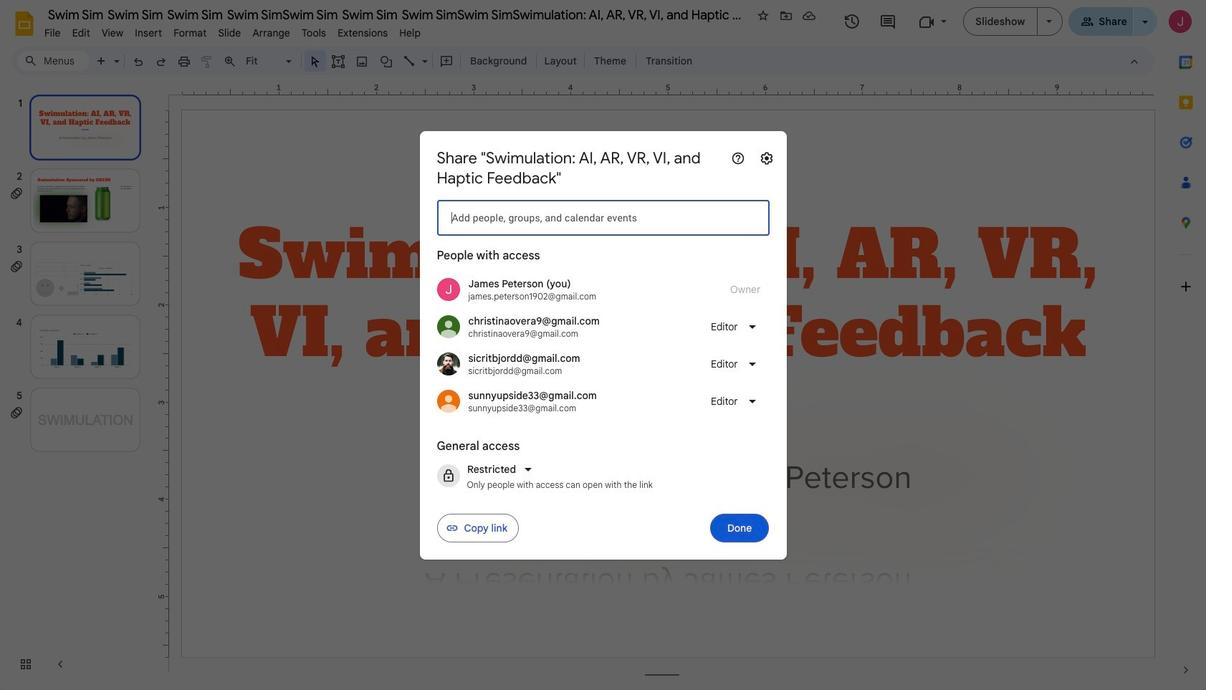 Task type: locate. For each thing, give the bounding box(es) containing it.
menu bar
[[39, 19, 427, 42]]

tab list
[[1166, 42, 1207, 650]]

Star checkbox
[[753, 6, 774, 26]]

move image
[[779, 9, 794, 23]]

Rename text field
[[39, 6, 752, 23]]

select (esc) image
[[308, 54, 323, 69]]

star image
[[756, 9, 771, 23]]

print (⌘p) image
[[177, 54, 191, 69]]

application
[[0, 0, 1207, 690]]

navigation
[[0, 81, 158, 690]]

menu bar banner
[[0, 0, 1207, 690]]

share. shared with 3 people. image
[[1081, 15, 1094, 28]]

line image
[[403, 54, 417, 69]]

tab list inside 'menu bar' banner
[[1166, 42, 1207, 650]]

main toolbar
[[89, 50, 700, 72]]

add comment (⌘+option+m) image
[[439, 54, 454, 69]]

menu bar inside 'menu bar' banner
[[39, 19, 427, 42]]

zoom image
[[223, 54, 237, 69]]

Menus field
[[18, 51, 90, 71]]



Task type: vqa. For each thing, say whether or not it's contained in the screenshot.
Zoom text box
no



Task type: describe. For each thing, give the bounding box(es) containing it.
redo (⌘y) image
[[154, 54, 168, 69]]

hide the menus (ctrl+shift+f) image
[[1128, 54, 1142, 69]]

text box image
[[331, 54, 346, 69]]

show all comments image
[[880, 13, 897, 30]]

slides home image
[[11, 11, 37, 37]]

last edit was on october 30, 2023 image
[[844, 13, 861, 30]]

new slide (ctrl+m) image
[[95, 54, 109, 69]]

undo (⌘z) image
[[131, 54, 146, 69]]

document status: saved to drive. image
[[802, 9, 817, 23]]

paint format image
[[200, 54, 214, 69]]



